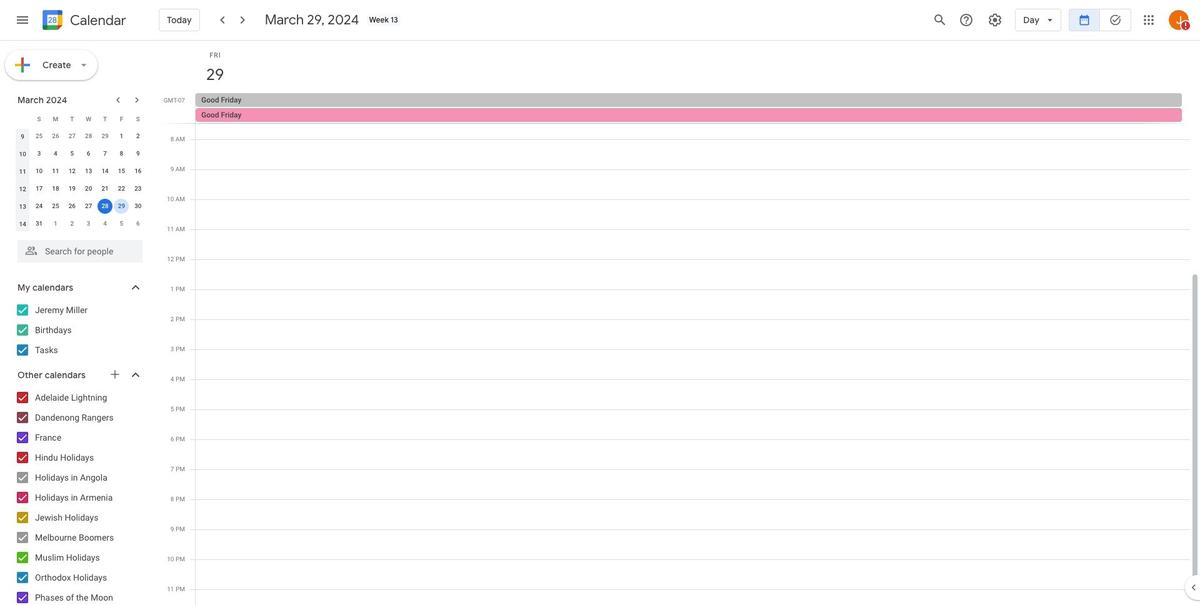 Task type: describe. For each thing, give the bounding box(es) containing it.
april 5 element
[[114, 216, 129, 231]]

add other calendars image
[[109, 368, 121, 381]]

10 element
[[32, 164, 47, 179]]

23 element
[[131, 181, 146, 196]]

february 25 element
[[32, 129, 47, 144]]

february 27 element
[[65, 129, 80, 144]]

Search for people text field
[[25, 240, 135, 263]]

heading inside the calendar element
[[68, 13, 126, 28]]

april 3 element
[[81, 216, 96, 231]]

19 element
[[65, 181, 80, 196]]

20 element
[[81, 181, 96, 196]]

friday, march 29 element
[[201, 61, 229, 89]]

february 29 element
[[98, 129, 113, 144]]

8 element
[[114, 146, 129, 161]]

6 element
[[81, 146, 96, 161]]

april 1 element
[[48, 216, 63, 231]]

22 element
[[114, 181, 129, 196]]

other calendars list
[[3, 388, 155, 605]]

9 element
[[131, 146, 146, 161]]

11 element
[[48, 164, 63, 179]]

settings menu image
[[988, 13, 1003, 28]]

march 2024 grid
[[12, 110, 146, 233]]

13 element
[[81, 164, 96, 179]]

16 element
[[131, 164, 146, 179]]

21 element
[[98, 181, 113, 196]]

29 element
[[114, 199, 129, 214]]



Task type: locate. For each thing, give the bounding box(es) containing it.
february 26 element
[[48, 129, 63, 144]]

4 element
[[48, 146, 63, 161]]

None search field
[[0, 235, 155, 263]]

25 element
[[48, 199, 63, 214]]

april 4 element
[[98, 216, 113, 231]]

7 element
[[98, 146, 113, 161]]

18 element
[[48, 181, 63, 196]]

1 element
[[114, 129, 129, 144]]

row
[[190, 93, 1200, 123], [14, 110, 146, 128], [14, 128, 146, 145], [14, 145, 146, 163], [14, 163, 146, 180], [14, 180, 146, 198], [14, 198, 146, 215], [14, 215, 146, 233]]

3 element
[[32, 146, 47, 161]]

my calendars list
[[3, 300, 155, 360]]

30 element
[[131, 199, 146, 214]]

26 element
[[65, 199, 80, 214]]

main drawer image
[[15, 13, 30, 28]]

calendar element
[[40, 8, 126, 35]]

april 6 element
[[131, 216, 146, 231]]

27 element
[[81, 199, 96, 214]]

april 2 element
[[65, 216, 80, 231]]

24 element
[[32, 199, 47, 214]]

column header inside march 2024 grid
[[14, 110, 31, 128]]

grid
[[160, 41, 1200, 605]]

14 element
[[98, 164, 113, 179]]

column header
[[14, 110, 31, 128]]

28, today element
[[98, 199, 113, 214]]

row group inside march 2024 grid
[[14, 128, 146, 233]]

cell
[[196, 93, 1190, 123], [97, 198, 113, 215], [113, 198, 130, 215]]

february 28 element
[[81, 129, 96, 144]]

12 element
[[65, 164, 80, 179]]

heading
[[68, 13, 126, 28]]

17 element
[[32, 181, 47, 196]]

row group
[[14, 128, 146, 233]]

2 element
[[131, 129, 146, 144]]

15 element
[[114, 164, 129, 179]]

5 element
[[65, 146, 80, 161]]

31 element
[[32, 216, 47, 231]]



